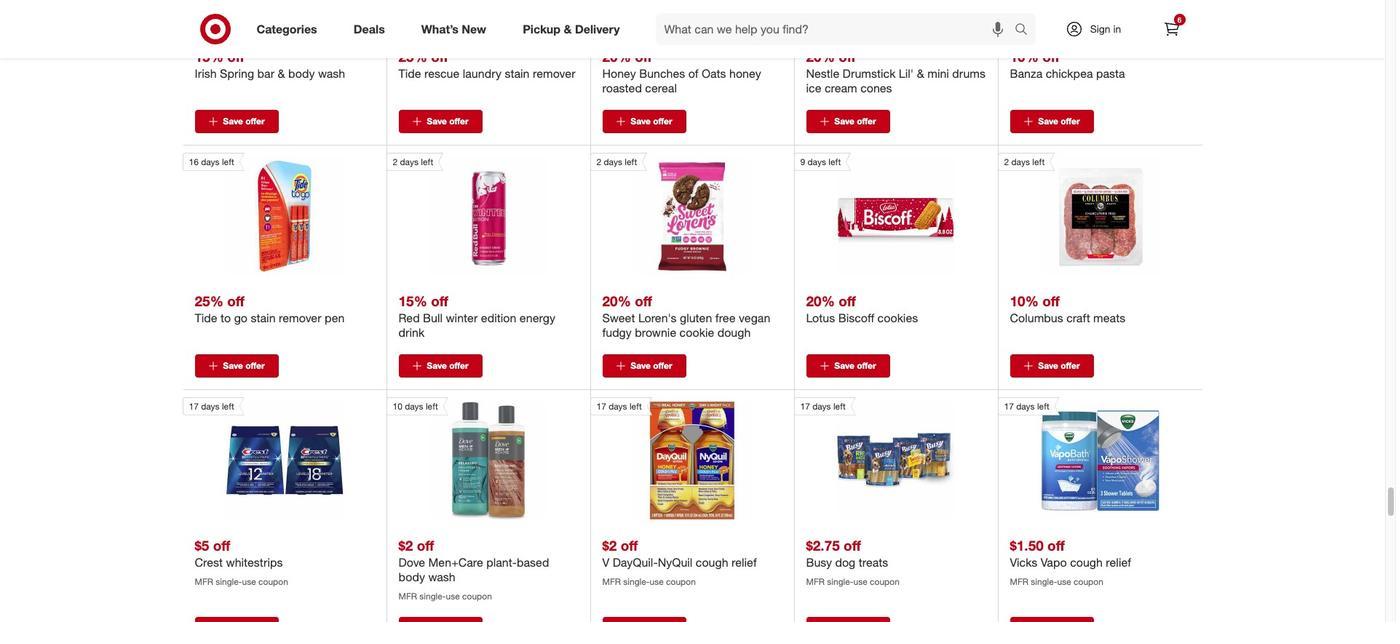 Task type: locate. For each thing, give the bounding box(es) containing it.
1 horizontal spatial tide
[[399, 66, 421, 81]]

2 $2 from the left
[[603, 537, 617, 554]]

16 days left button
[[182, 153, 344, 275]]

left for v dayquil-nyquil cough relief
[[630, 401, 642, 412]]

single- inside $5 off crest whitestrips mfr single-use coupon
[[216, 576, 242, 587]]

$2 for v
[[603, 537, 617, 554]]

0 horizontal spatial body
[[288, 66, 315, 81]]

0 vertical spatial 15%
[[195, 48, 223, 64]]

2 days left
[[393, 156, 433, 167], [597, 156, 637, 167], [1005, 156, 1045, 167]]

save down biscoff
[[835, 360, 855, 371]]

1 2 days left from the left
[[393, 156, 433, 167]]

offer down "bar"
[[246, 116, 265, 126]]

use down nyquil
[[650, 576, 664, 587]]

2 for 20% off
[[597, 156, 602, 167]]

remover down pickup
[[533, 66, 576, 81]]

save offer button for 20% off lotus biscoff cookies
[[806, 354, 890, 378]]

2 17 from the left
[[597, 401, 606, 412]]

25% inside 25% off tide rescue laundry stain remover
[[399, 48, 427, 64]]

tide left rescue
[[399, 66, 421, 81]]

stain for 25% off tide to go stain remover pen
[[251, 311, 276, 325]]

save offer button down biscoff
[[806, 354, 890, 378]]

days for red bull winter edition energy drink
[[400, 156, 419, 167]]

mfr down dove
[[399, 591, 417, 602]]

use inside $5 off crest whitestrips mfr single-use coupon
[[242, 576, 256, 587]]

& inside 15% off irish spring bar & body wash
[[278, 66, 285, 81]]

sign in
[[1091, 23, 1122, 35]]

save offer for 20% off nestle drumstick lil' & mini drums ice cream cones
[[835, 116, 876, 126]]

0 horizontal spatial 2 days left
[[393, 156, 433, 167]]

0 vertical spatial tide
[[399, 66, 421, 81]]

body
[[288, 66, 315, 81], [399, 570, 425, 584]]

save for 20% off honey bunches of oats honey roasted cereal
[[631, 116, 651, 126]]

17 for $1.50 off
[[1005, 401, 1014, 412]]

use inside $1.50 off vicks vapo cough relief mfr single-use coupon
[[1058, 576, 1072, 587]]

2 horizontal spatial 2 days left button
[[998, 153, 1160, 275]]

1 horizontal spatial 2 days left
[[597, 156, 637, 167]]

0 vertical spatial wash
[[318, 66, 345, 81]]

offer down chickpea on the top of the page
[[1061, 116, 1080, 126]]

offer for 25% off tide rescue laundry stain remover
[[449, 116, 469, 126]]

off
[[227, 48, 245, 64], [431, 48, 448, 64], [635, 48, 652, 64], [839, 48, 856, 64], [1043, 48, 1060, 64], [227, 292, 245, 309], [431, 292, 448, 309], [635, 292, 652, 309], [839, 292, 856, 309], [1043, 292, 1060, 309], [213, 537, 230, 554], [417, 537, 434, 554], [621, 537, 638, 554], [844, 537, 861, 554], [1048, 537, 1065, 554]]

offer for 10% off columbus craft meats
[[1061, 360, 1080, 371]]

$1.50
[[1010, 537, 1044, 554]]

off right $5
[[213, 537, 230, 554]]

mfr down vicks
[[1010, 576, 1029, 587]]

10% inside 10% off columbus craft meats
[[1010, 292, 1039, 309]]

15% up irish
[[195, 48, 223, 64]]

25%
[[399, 48, 427, 64], [195, 292, 223, 309]]

save offer for 20% off lotus biscoff cookies
[[835, 360, 876, 371]]

off up "spring" on the top of page
[[227, 48, 245, 64]]

off up vapo
[[1048, 537, 1065, 554]]

off up go
[[227, 292, 245, 309]]

to
[[221, 311, 231, 325]]

days inside 'button'
[[808, 156, 826, 167]]

off up bull
[[431, 292, 448, 309]]

cough right nyquil
[[696, 555, 729, 570]]

off inside 20% off nestle drumstick lil' & mini drums ice cream cones
[[839, 48, 856, 64]]

off up rescue
[[431, 48, 448, 64]]

25% up rescue
[[399, 48, 427, 64]]

remover
[[533, 66, 576, 81], [279, 311, 322, 325]]

2 17 days left button from the left
[[590, 397, 751, 520]]

$2 inside $2 off v dayquil-nyquil cough relief mfr single-use coupon
[[603, 537, 617, 554]]

save offer button down chickpea on the top of the page
[[1010, 110, 1094, 133]]

3 2 from the left
[[1005, 156, 1009, 167]]

cookie
[[680, 325, 714, 340]]

stain inside 25% off tide rescue laundry stain remover
[[505, 66, 530, 81]]

1 vertical spatial remover
[[279, 311, 322, 325]]

save offer button down 'brownie'
[[603, 354, 686, 378]]

save offer button for 15% off red bull winter edition energy drink
[[399, 354, 482, 378]]

tide for 25% off tide rescue laundry stain remover
[[399, 66, 421, 81]]

left
[[222, 156, 234, 167], [421, 156, 433, 167], [625, 156, 637, 167], [829, 156, 841, 167], [1033, 156, 1045, 167], [222, 401, 234, 412], [426, 401, 438, 412], [630, 401, 642, 412], [834, 401, 846, 412], [1038, 401, 1050, 412]]

cough right vapo
[[1071, 555, 1103, 570]]

oats
[[702, 66, 726, 81]]

save offer down cream
[[835, 116, 876, 126]]

17 days left
[[189, 401, 234, 412], [597, 401, 642, 412], [801, 401, 846, 412], [1005, 401, 1050, 412]]

off up biscoff
[[839, 292, 856, 309]]

& for 20% off
[[917, 66, 925, 81]]

save offer button for 25% off tide to go stain remover pen
[[195, 354, 279, 378]]

0 vertical spatial 10%
[[1010, 48, 1039, 64]]

$2 up v at the left of page
[[603, 537, 617, 554]]

offer for 10% off banza chickpea pasta
[[1061, 116, 1080, 126]]

pickup & delivery link
[[511, 13, 638, 45]]

2
[[393, 156, 398, 167], [597, 156, 602, 167], [1005, 156, 1009, 167]]

save up '10 days left'
[[427, 360, 447, 371]]

25% inside the 25% off tide to go stain remover pen
[[195, 292, 223, 309]]

off inside 15% off irish spring bar & body wash
[[227, 48, 245, 64]]

0 vertical spatial remover
[[533, 66, 576, 81]]

chickpea
[[1046, 66, 1093, 81]]

save offer down "spring" on the top of page
[[223, 116, 265, 126]]

remover inside the 25% off tide to go stain remover pen
[[279, 311, 322, 325]]

1 17 days left from the left
[[189, 401, 234, 412]]

1 vertical spatial stain
[[251, 311, 276, 325]]

$2 up dove
[[399, 537, 413, 554]]

offer for 25% off tide to go stain remover pen
[[246, 360, 265, 371]]

off inside 15% off red bull winter edition energy drink
[[431, 292, 448, 309]]

remover for 25% off tide rescue laundry stain remover
[[533, 66, 576, 81]]

1 vertical spatial 10%
[[1010, 292, 1039, 309]]

15% up red
[[399, 292, 427, 309]]

cereal
[[645, 81, 677, 95]]

save offer button down columbus
[[1010, 354, 1094, 378]]

0 horizontal spatial 25%
[[195, 292, 223, 309]]

remover inside 25% off tide rescue laundry stain remover
[[533, 66, 576, 81]]

wash for $2
[[428, 570, 456, 584]]

what's new
[[421, 22, 487, 36]]

single- down dog
[[827, 576, 854, 587]]

save offer down go
[[223, 360, 265, 371]]

rescue
[[425, 66, 460, 81]]

off inside $2 off dove men+care plant-based body wash mfr single-use coupon
[[417, 537, 434, 554]]

17 days left for $2.75
[[801, 401, 846, 412]]

single- inside $1.50 off vicks vapo cough relief mfr single-use coupon
[[1031, 576, 1058, 587]]

save offer down cereal
[[631, 116, 673, 126]]

1 vertical spatial wash
[[428, 570, 456, 584]]

off up bunches
[[635, 48, 652, 64]]

20% inside 20% off sweet loren's gluten free vegan fudgy brownie cookie dough
[[603, 292, 631, 309]]

2 17 days left from the left
[[597, 401, 642, 412]]

& right pickup
[[564, 22, 572, 36]]

mfr down v at the left of page
[[603, 576, 621, 587]]

offer down go
[[246, 360, 265, 371]]

10% for 10% off columbus craft meats
[[1010, 292, 1039, 309]]

0 horizontal spatial wash
[[318, 66, 345, 81]]

busy
[[806, 555, 832, 570]]

off up dove
[[417, 537, 434, 554]]

save offer for 15% off red bull winter edition energy drink
[[427, 360, 469, 371]]

off inside $5 off crest whitestrips mfr single-use coupon
[[213, 537, 230, 554]]

1 horizontal spatial wash
[[428, 570, 456, 584]]

save offer
[[223, 116, 265, 126], [427, 116, 469, 126], [631, 116, 673, 126], [835, 116, 876, 126], [1039, 116, 1080, 126], [223, 360, 265, 371], [427, 360, 469, 371], [631, 360, 673, 371], [835, 360, 876, 371], [1039, 360, 1080, 371]]

save offer button down rescue
[[399, 110, 482, 133]]

2 cough from the left
[[1071, 555, 1103, 570]]

save offer button for 20% off nestle drumstick lil' & mini drums ice cream cones
[[806, 110, 890, 133]]

2 2 days left from the left
[[597, 156, 637, 167]]

offer for 20% off lotus biscoff cookies
[[857, 360, 876, 371]]

2 for 10% off
[[1005, 156, 1009, 167]]

1 17 from the left
[[189, 401, 199, 412]]

offer down cones
[[857, 116, 876, 126]]

17 for $2 off
[[597, 401, 606, 412]]

1 horizontal spatial 2 days left button
[[590, 153, 751, 275]]

save down chickpea on the top of the page
[[1039, 116, 1059, 126]]

off inside 10% off columbus craft meats
[[1043, 292, 1060, 309]]

0 horizontal spatial cough
[[696, 555, 729, 570]]

20% off honey bunches of oats honey roasted cereal
[[603, 48, 761, 95]]

energy
[[520, 311, 556, 325]]

1 10% from the top
[[1010, 48, 1039, 64]]

tide for 25% off tide to go stain remover pen
[[195, 311, 217, 325]]

offer down rescue
[[449, 116, 469, 126]]

0 horizontal spatial 2
[[393, 156, 398, 167]]

off inside 20% off sweet loren's gluten free vegan fudgy brownie cookie dough
[[635, 292, 652, 309]]

left inside 'button'
[[829, 156, 841, 167]]

biscoff
[[839, 311, 875, 325]]

bar
[[257, 66, 275, 81]]

15% for 15% off irish spring bar & body wash
[[195, 48, 223, 64]]

mfr inside $2 off v dayquil-nyquil cough relief mfr single-use coupon
[[603, 576, 621, 587]]

2 horizontal spatial 2
[[1005, 156, 1009, 167]]

3 17 days left from the left
[[801, 401, 846, 412]]

0 horizontal spatial 2 days left button
[[386, 153, 548, 275]]

17 days left button
[[182, 397, 344, 520], [590, 397, 751, 520], [794, 397, 955, 520], [998, 397, 1160, 520]]

offer down winter at the left of page
[[449, 360, 469, 371]]

single- down dayquil- in the bottom of the page
[[624, 576, 650, 587]]

0 vertical spatial body
[[288, 66, 315, 81]]

3 2 days left button from the left
[[998, 153, 1160, 275]]

tide
[[399, 66, 421, 81], [195, 311, 217, 325]]

off up dayquil- in the bottom of the page
[[621, 537, 638, 554]]

3 17 days left button from the left
[[794, 397, 955, 520]]

save offer button down go
[[195, 354, 279, 378]]

off up drumstick
[[839, 48, 856, 64]]

offer down cereal
[[653, 116, 673, 126]]

save offer down biscoff
[[835, 360, 876, 371]]

save down columbus
[[1039, 360, 1059, 371]]

$5
[[195, 537, 209, 554]]

save offer for 25% off tide to go stain remover pen
[[223, 360, 265, 371]]

loren's
[[639, 311, 677, 325]]

offer down biscoff
[[857, 360, 876, 371]]

roasted
[[603, 81, 642, 95]]

save offer down craft
[[1039, 360, 1080, 371]]

save offer for 10% off columbus craft meats
[[1039, 360, 1080, 371]]

off inside the 25% off tide to go stain remover pen
[[227, 292, 245, 309]]

save offer button for 10% off banza chickpea pasta
[[1010, 110, 1094, 133]]

mfr down crest
[[195, 576, 213, 587]]

0 horizontal spatial 15%
[[195, 48, 223, 64]]

1 vertical spatial 25%
[[195, 292, 223, 309]]

crest
[[195, 555, 223, 570]]

stain right go
[[251, 311, 276, 325]]

20% up sweet
[[603, 292, 631, 309]]

dough
[[718, 325, 751, 340]]

save down rescue
[[427, 116, 447, 126]]

remover left pen
[[279, 311, 322, 325]]

wash inside $2 off dove men+care plant-based body wash mfr single-use coupon
[[428, 570, 456, 584]]

save offer button for 20% off sweet loren's gluten free vegan fudgy brownie cookie dough
[[603, 354, 686, 378]]

cough inside $1.50 off vicks vapo cough relief mfr single-use coupon
[[1071, 555, 1103, 570]]

laundry
[[463, 66, 502, 81]]

1 horizontal spatial $2
[[603, 537, 617, 554]]

days for v dayquil-nyquil cough relief
[[609, 401, 627, 412]]

0 horizontal spatial remover
[[279, 311, 322, 325]]

off up loren's
[[635, 292, 652, 309]]

0 horizontal spatial $2
[[399, 537, 413, 554]]

off for 20% off sweet loren's gluten free vegan fudgy brownie cookie dough
[[635, 292, 652, 309]]

mfr
[[195, 576, 213, 587], [603, 576, 621, 587], [806, 576, 825, 587], [1010, 576, 1029, 587], [399, 591, 417, 602]]

1 vertical spatial tide
[[195, 311, 217, 325]]

save offer button for 10% off columbus craft meats
[[1010, 354, 1094, 378]]

single- inside $2 off dove men+care plant-based body wash mfr single-use coupon
[[420, 591, 446, 602]]

offer down craft
[[1061, 360, 1080, 371]]

2 days left button
[[386, 153, 548, 275], [590, 153, 751, 275], [998, 153, 1160, 275]]

tide inside 25% off tide rescue laundry stain remover
[[399, 66, 421, 81]]

off inside 20% off lotus biscoff cookies
[[839, 292, 856, 309]]

use inside $2 off dove men+care plant-based body wash mfr single-use coupon
[[446, 591, 460, 602]]

edition
[[481, 311, 517, 325]]

save down roasted
[[631, 116, 651, 126]]

body left men+care
[[399, 570, 425, 584]]

1 horizontal spatial 25%
[[399, 48, 427, 64]]

save for 10% off banza chickpea pasta
[[1039, 116, 1059, 126]]

relief right vapo
[[1106, 555, 1132, 570]]

left inside button
[[426, 401, 438, 412]]

stain inside the 25% off tide to go stain remover pen
[[251, 311, 276, 325]]

body right "bar"
[[288, 66, 315, 81]]

single- down crest
[[216, 576, 242, 587]]

wash right dove
[[428, 570, 456, 584]]

0 horizontal spatial stain
[[251, 311, 276, 325]]

spring
[[220, 66, 254, 81]]

15% off irish spring bar & body wash
[[195, 48, 345, 81]]

days for tide to go stain remover pen
[[201, 156, 220, 167]]

mfr down busy
[[806, 576, 825, 587]]

1 horizontal spatial remover
[[533, 66, 576, 81]]

1 horizontal spatial cough
[[1071, 555, 1103, 570]]

1 2 from the left
[[393, 156, 398, 167]]

save offer button
[[195, 110, 279, 133], [399, 110, 482, 133], [603, 110, 686, 133], [806, 110, 890, 133], [1010, 110, 1094, 133], [195, 354, 279, 378], [399, 354, 482, 378], [603, 354, 686, 378], [806, 354, 890, 378], [1010, 354, 1094, 378]]

days
[[201, 156, 220, 167], [400, 156, 419, 167], [604, 156, 623, 167], [808, 156, 826, 167], [1012, 156, 1030, 167], [201, 401, 220, 412], [405, 401, 424, 412], [609, 401, 627, 412], [813, 401, 831, 412], [1017, 401, 1035, 412]]

save for 25% off tide rescue laundry stain remover
[[427, 116, 447, 126]]

left for tide to go stain remover pen
[[222, 156, 234, 167]]

off for $1.50 off vicks vapo cough relief mfr single-use coupon
[[1048, 537, 1065, 554]]

single- inside the $2.75 off busy dog treats mfr single-use coupon
[[827, 576, 854, 587]]

single-
[[216, 576, 242, 587], [624, 576, 650, 587], [827, 576, 854, 587], [1031, 576, 1058, 587], [420, 591, 446, 602]]

whitestrips
[[226, 555, 283, 570]]

save up 16 days left
[[223, 116, 243, 126]]

15% inside 15% off irish spring bar & body wash
[[195, 48, 223, 64]]

$2 off v dayquil-nyquil cough relief mfr single-use coupon
[[603, 537, 757, 587]]

save offer down 'brownie'
[[631, 360, 673, 371]]

10% up columbus
[[1010, 292, 1039, 309]]

gluten
[[680, 311, 712, 325]]

categories link
[[244, 13, 335, 45]]

use inside the $2.75 off busy dog treats mfr single-use coupon
[[854, 576, 868, 587]]

2 horizontal spatial &
[[917, 66, 925, 81]]

bull
[[423, 311, 443, 325]]

1 relief from the left
[[732, 555, 757, 570]]

relief
[[732, 555, 757, 570], [1106, 555, 1132, 570]]

single- down dove
[[420, 591, 446, 602]]

free
[[716, 311, 736, 325]]

relief inside $1.50 off vicks vapo cough relief mfr single-use coupon
[[1106, 555, 1132, 570]]

wash inside 15% off irish spring bar & body wash
[[318, 66, 345, 81]]

& right the lil'
[[917, 66, 925, 81]]

save offer button down cream
[[806, 110, 890, 133]]

1 horizontal spatial 15%
[[399, 292, 427, 309]]

2 2 from the left
[[597, 156, 602, 167]]

stain right laundry
[[505, 66, 530, 81]]

cough
[[696, 555, 729, 570], [1071, 555, 1103, 570]]

days inside button
[[405, 401, 424, 412]]

15% for 15% off red bull winter edition energy drink
[[399, 292, 427, 309]]

off inside the $2.75 off busy dog treats mfr single-use coupon
[[844, 537, 861, 554]]

2 2 days left button from the left
[[590, 153, 751, 275]]

off inside 20% off honey bunches of oats honey roasted cereal
[[635, 48, 652, 64]]

cough inside $2 off v dayquil-nyquil cough relief mfr single-use coupon
[[696, 555, 729, 570]]

0 vertical spatial 25%
[[399, 48, 427, 64]]

cones
[[861, 81, 892, 95]]

left for columbus craft meats
[[1033, 156, 1045, 167]]

offer down 'brownie'
[[653, 360, 673, 371]]

body inside $2 off dove men+care plant-based body wash mfr single-use coupon
[[399, 570, 425, 584]]

tide inside the 25% off tide to go stain remover pen
[[195, 311, 217, 325]]

1 2 days left button from the left
[[386, 153, 548, 275]]

20% up honey
[[603, 48, 631, 64]]

save down to
[[223, 360, 243, 371]]

10% up banza
[[1010, 48, 1039, 64]]

1 vertical spatial 15%
[[399, 292, 427, 309]]

brownie
[[635, 325, 677, 340]]

off inside $2 off v dayquil-nyquil cough relief mfr single-use coupon
[[621, 537, 638, 554]]

1 vertical spatial body
[[399, 570, 425, 584]]

off for $2 off v dayquil-nyquil cough relief mfr single-use coupon
[[621, 537, 638, 554]]

banza
[[1010, 66, 1043, 81]]

2 relief from the left
[[1106, 555, 1132, 570]]

20% up nestle
[[806, 48, 835, 64]]

save offer down rescue
[[427, 116, 469, 126]]

off up columbus
[[1043, 292, 1060, 309]]

relief right nyquil
[[732, 555, 757, 570]]

20% for 20% off lotus biscoff cookies
[[806, 292, 835, 309]]

use down men+care
[[446, 591, 460, 602]]

red
[[399, 311, 420, 325]]

$5 off crest whitestrips mfr single-use coupon
[[195, 537, 288, 587]]

offer for 15% off red bull winter edition energy drink
[[449, 360, 469, 371]]

1 cough from the left
[[696, 555, 729, 570]]

off inside 10% off banza chickpea pasta
[[1043, 48, 1060, 64]]

save for 25% off tide to go stain remover pen
[[223, 360, 243, 371]]

4 17 days left from the left
[[1005, 401, 1050, 412]]

3 2 days left from the left
[[1005, 156, 1045, 167]]

wash down deals link
[[318, 66, 345, 81]]

10% for 10% off banza chickpea pasta
[[1010, 48, 1039, 64]]

4 17 from the left
[[1005, 401, 1014, 412]]

offer
[[246, 116, 265, 126], [449, 116, 469, 126], [653, 116, 673, 126], [857, 116, 876, 126], [1061, 116, 1080, 126], [246, 360, 265, 371], [449, 360, 469, 371], [653, 360, 673, 371], [857, 360, 876, 371], [1061, 360, 1080, 371]]

deals link
[[341, 13, 403, 45]]

save down 'brownie'
[[631, 360, 651, 371]]

save offer down winter at the left of page
[[427, 360, 469, 371]]

1 $2 from the left
[[399, 537, 413, 554]]

off up chickpea on the top of the page
[[1043, 48, 1060, 64]]

save offer button down drink
[[399, 354, 482, 378]]

0 horizontal spatial &
[[278, 66, 285, 81]]

15% inside 15% off red bull winter edition energy drink
[[399, 292, 427, 309]]

use down whitestrips
[[242, 576, 256, 587]]

20% up 'lotus'
[[806, 292, 835, 309]]

deals
[[354, 22, 385, 36]]

25% up to
[[195, 292, 223, 309]]

10% off columbus craft meats
[[1010, 292, 1126, 325]]

1 horizontal spatial &
[[564, 22, 572, 36]]

2 10% from the top
[[1010, 292, 1039, 309]]

20% inside 20% off lotus biscoff cookies
[[806, 292, 835, 309]]

off up dog
[[844, 537, 861, 554]]

use down treats
[[854, 576, 868, 587]]

$2 inside $2 off dove men+care plant-based body wash mfr single-use coupon
[[399, 537, 413, 554]]

10 days left
[[393, 401, 438, 412]]

0 vertical spatial stain
[[505, 66, 530, 81]]

1 horizontal spatial 2
[[597, 156, 602, 167]]

save offer down chickpea on the top of the page
[[1039, 116, 1080, 126]]

&
[[564, 22, 572, 36], [278, 66, 285, 81], [917, 66, 925, 81]]

3 17 from the left
[[801, 401, 810, 412]]

search
[[1008, 23, 1043, 38]]

1 horizontal spatial body
[[399, 570, 425, 584]]

2 horizontal spatial 2 days left
[[1005, 156, 1045, 167]]

save offer button for 25% off tide rescue laundry stain remover
[[399, 110, 482, 133]]

off inside $1.50 off vicks vapo cough relief mfr single-use coupon
[[1048, 537, 1065, 554]]

tide left to
[[195, 311, 217, 325]]

20% inside 20% off honey bunches of oats honey roasted cereal
[[603, 48, 631, 64]]

save down cream
[[835, 116, 855, 126]]

mini
[[928, 66, 949, 81]]

4 17 days left button from the left
[[998, 397, 1160, 520]]

off inside 25% off tide rescue laundry stain remover
[[431, 48, 448, 64]]

save
[[223, 116, 243, 126], [427, 116, 447, 126], [631, 116, 651, 126], [835, 116, 855, 126], [1039, 116, 1059, 126], [223, 360, 243, 371], [427, 360, 447, 371], [631, 360, 651, 371], [835, 360, 855, 371], [1039, 360, 1059, 371]]

mfr inside $2 off dove men+care plant-based body wash mfr single-use coupon
[[399, 591, 417, 602]]

left for sweet loren's gluten free vegan fudgy brownie cookie dough
[[625, 156, 637, 167]]

20% inside 20% off nestle drumstick lil' & mini drums ice cream cones
[[806, 48, 835, 64]]

single- down vapo
[[1031, 576, 1058, 587]]

10%
[[1010, 48, 1039, 64], [1010, 292, 1039, 309]]

save offer button up 16 days left
[[195, 110, 279, 133]]

save for 20% off sweet loren's gluten free vegan fudgy brownie cookie dough
[[631, 360, 651, 371]]

0 horizontal spatial relief
[[732, 555, 757, 570]]

$2
[[399, 537, 413, 554], [603, 537, 617, 554]]

vegan
[[739, 311, 771, 325]]

1 17 days left button from the left
[[182, 397, 344, 520]]

1 horizontal spatial relief
[[1106, 555, 1132, 570]]

& inside 20% off nestle drumstick lil' & mini drums ice cream cones
[[917, 66, 925, 81]]

20% for 20% off sweet loren's gluten free vegan fudgy brownie cookie dough
[[603, 292, 631, 309]]

& right "bar"
[[278, 66, 285, 81]]

0 horizontal spatial tide
[[195, 311, 217, 325]]

10% inside 10% off banza chickpea pasta
[[1010, 48, 1039, 64]]

days for busy dog treats
[[813, 401, 831, 412]]

1 horizontal spatial stain
[[505, 66, 530, 81]]

body inside 15% off irish spring bar & body wash
[[288, 66, 315, 81]]

left for busy dog treats
[[834, 401, 846, 412]]

use down vapo
[[1058, 576, 1072, 587]]

save offer button down cereal
[[603, 110, 686, 133]]

$1.50 off vicks vapo cough relief mfr single-use coupon
[[1010, 537, 1132, 587]]

20% off lotus biscoff cookies
[[806, 292, 918, 325]]

off for 20% off lotus biscoff cookies
[[839, 292, 856, 309]]



Task type: describe. For each thing, give the bounding box(es) containing it.
pen
[[325, 311, 345, 325]]

fudgy
[[603, 325, 632, 340]]

offer for 15% off irish spring bar & body wash
[[246, 116, 265, 126]]

off for 20% off honey bunches of oats honey roasted cereal
[[635, 48, 652, 64]]

What can we help you find? suggestions appear below search field
[[656, 13, 1018, 45]]

save for 15% off red bull winter edition energy drink
[[427, 360, 447, 371]]

coupon inside $2 off v dayquil-nyquil cough relief mfr single-use coupon
[[666, 576, 696, 587]]

pasta
[[1097, 66, 1126, 81]]

search button
[[1008, 13, 1043, 48]]

10 days left button
[[386, 397, 548, 520]]

days for lotus biscoff cookies
[[808, 156, 826, 167]]

10
[[393, 401, 403, 412]]

save offer for 15% off irish spring bar & body wash
[[223, 116, 265, 126]]

mfr inside the $2.75 off busy dog treats mfr single-use coupon
[[806, 576, 825, 587]]

offer for 20% off nestle drumstick lil' & mini drums ice cream cones
[[857, 116, 876, 126]]

9 days left
[[801, 156, 841, 167]]

save for 20% off lotus biscoff cookies
[[835, 360, 855, 371]]

6 link
[[1156, 13, 1188, 45]]

save offer for 25% off tide rescue laundry stain remover
[[427, 116, 469, 126]]

6
[[1178, 15, 1182, 24]]

17 days left for $5
[[189, 401, 234, 412]]

save offer for 20% off honey bunches of oats honey roasted cereal
[[631, 116, 673, 126]]

honey
[[730, 66, 761, 81]]

sweet
[[603, 311, 635, 325]]

in
[[1114, 23, 1122, 35]]

20% for 20% off honey bunches of oats honey roasted cereal
[[603, 48, 631, 64]]

save offer for 20% off sweet loren's gluten free vegan fudgy brownie cookie dough
[[631, 360, 673, 371]]

wash for 15%
[[318, 66, 345, 81]]

coupon inside $5 off crest whitestrips mfr single-use coupon
[[259, 576, 288, 587]]

stain for 25% off tide rescue laundry stain remover
[[505, 66, 530, 81]]

lil'
[[899, 66, 914, 81]]

honey
[[603, 66, 636, 81]]

9 days left button
[[794, 153, 955, 275]]

v
[[603, 555, 610, 570]]

drums
[[953, 66, 986, 81]]

left for lotus biscoff cookies
[[829, 156, 841, 167]]

bunches
[[639, 66, 685, 81]]

off for 10% off columbus craft meats
[[1043, 292, 1060, 309]]

20% off nestle drumstick lil' & mini drums ice cream cones
[[806, 48, 986, 95]]

2 days left button for 10% off
[[998, 153, 1160, 275]]

what's new link
[[409, 13, 505, 45]]

mfr inside $1.50 off vicks vapo cough relief mfr single-use coupon
[[1010, 576, 1029, 587]]

off for $2.75 off busy dog treats mfr single-use coupon
[[844, 537, 861, 554]]

pickup
[[523, 22, 561, 36]]

off for 25% off tide rescue laundry stain remover
[[431, 48, 448, 64]]

2 days left for 10%
[[1005, 156, 1045, 167]]

coupon inside $1.50 off vicks vapo cough relief mfr single-use coupon
[[1074, 576, 1104, 587]]

9
[[801, 156, 805, 167]]

nestle
[[806, 66, 840, 81]]

days for columbus craft meats
[[1012, 156, 1030, 167]]

save offer button for 20% off honey bunches of oats honey roasted cereal
[[603, 110, 686, 133]]

lotus
[[806, 311, 835, 325]]

25% off tide to go stain remover pen
[[195, 292, 345, 325]]

cookies
[[878, 311, 918, 325]]

categories
[[257, 22, 317, 36]]

16
[[189, 156, 199, 167]]

10% off banza chickpea pasta
[[1010, 48, 1126, 81]]

left for crest whitestrips
[[222, 401, 234, 412]]

20% off sweet loren's gluten free vegan fudgy brownie cookie dough
[[603, 292, 771, 340]]

days for vicks vapo cough relief
[[1017, 401, 1035, 412]]

17 days left button for $5 off
[[182, 397, 344, 520]]

go
[[234, 311, 248, 325]]

of
[[689, 66, 699, 81]]

columbus
[[1010, 311, 1064, 325]]

plant-
[[487, 555, 517, 570]]

off for 15% off red bull winter edition energy drink
[[431, 292, 448, 309]]

off for 10% off banza chickpea pasta
[[1043, 48, 1060, 64]]

20% for 20% off nestle drumstick lil' & mini drums ice cream cones
[[806, 48, 835, 64]]

2 days left button for 20% off
[[590, 153, 751, 275]]

dayquil-
[[613, 555, 658, 570]]

25% off tide rescue laundry stain remover
[[399, 48, 576, 81]]

coupon inside $2 off dove men+care plant-based body wash mfr single-use coupon
[[462, 591, 492, 602]]

nyquil
[[658, 555, 693, 570]]

$2.75 off busy dog treats mfr single-use coupon
[[806, 537, 900, 587]]

drumstick
[[843, 66, 896, 81]]

17 days left button for $1.50 off
[[998, 397, 1160, 520]]

irish
[[195, 66, 217, 81]]

$2 for dove
[[399, 537, 413, 554]]

single- inside $2 off v dayquil-nyquil cough relief mfr single-use coupon
[[624, 576, 650, 587]]

save offer for 10% off banza chickpea pasta
[[1039, 116, 1080, 126]]

use inside $2 off v dayquil-nyquil cough relief mfr single-use coupon
[[650, 576, 664, 587]]

15% off red bull winter edition energy drink
[[399, 292, 556, 340]]

2 days left button for 15% off
[[386, 153, 548, 275]]

body for 15%
[[288, 66, 315, 81]]

offer for 20% off honey bunches of oats honey roasted cereal
[[653, 116, 673, 126]]

17 days left button for $2 off
[[590, 397, 751, 520]]

sign
[[1091, 23, 1111, 35]]

dove
[[399, 555, 425, 570]]

2 for 15% off
[[393, 156, 398, 167]]

remover for 25% off tide to go stain remover pen
[[279, 311, 322, 325]]

17 days left for $1.50
[[1005, 401, 1050, 412]]

2 days left for 15%
[[393, 156, 433, 167]]

winter
[[446, 311, 478, 325]]

cream
[[825, 81, 858, 95]]

25% for 25% off tide rescue laundry stain remover
[[399, 48, 427, 64]]

17 days left button for $2.75 off
[[794, 397, 955, 520]]

pickup & delivery
[[523, 22, 620, 36]]

save offer button for 15% off irish spring bar & body wash
[[195, 110, 279, 133]]

sign in link
[[1053, 13, 1144, 45]]

new
[[462, 22, 487, 36]]

off for 20% off nestle drumstick lil' & mini drums ice cream cones
[[839, 48, 856, 64]]

off for 25% off tide to go stain remover pen
[[227, 292, 245, 309]]

meats
[[1094, 311, 1126, 325]]

25% for 25% off tide to go stain remover pen
[[195, 292, 223, 309]]

relief inside $2 off v dayquil-nyquil cough relief mfr single-use coupon
[[732, 555, 757, 570]]

coupon inside the $2.75 off busy dog treats mfr single-use coupon
[[870, 576, 900, 587]]

based
[[517, 555, 549, 570]]

craft
[[1067, 311, 1091, 325]]

what's
[[421, 22, 459, 36]]

2 days left for 20%
[[597, 156, 637, 167]]

offer for 20% off sweet loren's gluten free vegan fudgy brownie cookie dough
[[653, 360, 673, 371]]

dog
[[835, 555, 856, 570]]

left for red bull winter edition energy drink
[[421, 156, 433, 167]]

$2.75
[[806, 537, 840, 554]]

17 for $5 off
[[189, 401, 199, 412]]

men+care
[[429, 555, 483, 570]]

17 for $2.75 off
[[801, 401, 810, 412]]

save for 10% off columbus craft meats
[[1039, 360, 1059, 371]]

vicks
[[1010, 555, 1038, 570]]

delivery
[[575, 22, 620, 36]]

treats
[[859, 555, 889, 570]]

drink
[[399, 325, 425, 340]]

save for 20% off nestle drumstick lil' & mini drums ice cream cones
[[835, 116, 855, 126]]

days for dove men+care plant-based body wash
[[405, 401, 424, 412]]

left for vicks vapo cough relief
[[1038, 401, 1050, 412]]

days for sweet loren's gluten free vegan fudgy brownie cookie dough
[[604, 156, 623, 167]]

16 days left
[[189, 156, 234, 167]]

$2 off dove men+care plant-based body wash mfr single-use coupon
[[399, 537, 549, 602]]

days for crest whitestrips
[[201, 401, 220, 412]]

off for 15% off irish spring bar & body wash
[[227, 48, 245, 64]]

ice
[[806, 81, 822, 95]]

left for dove men+care plant-based body wash
[[426, 401, 438, 412]]

save for 15% off irish spring bar & body wash
[[223, 116, 243, 126]]

body for $2
[[399, 570, 425, 584]]

mfr inside $5 off crest whitestrips mfr single-use coupon
[[195, 576, 213, 587]]



Task type: vqa. For each thing, say whether or not it's contained in the screenshot.
%
no



